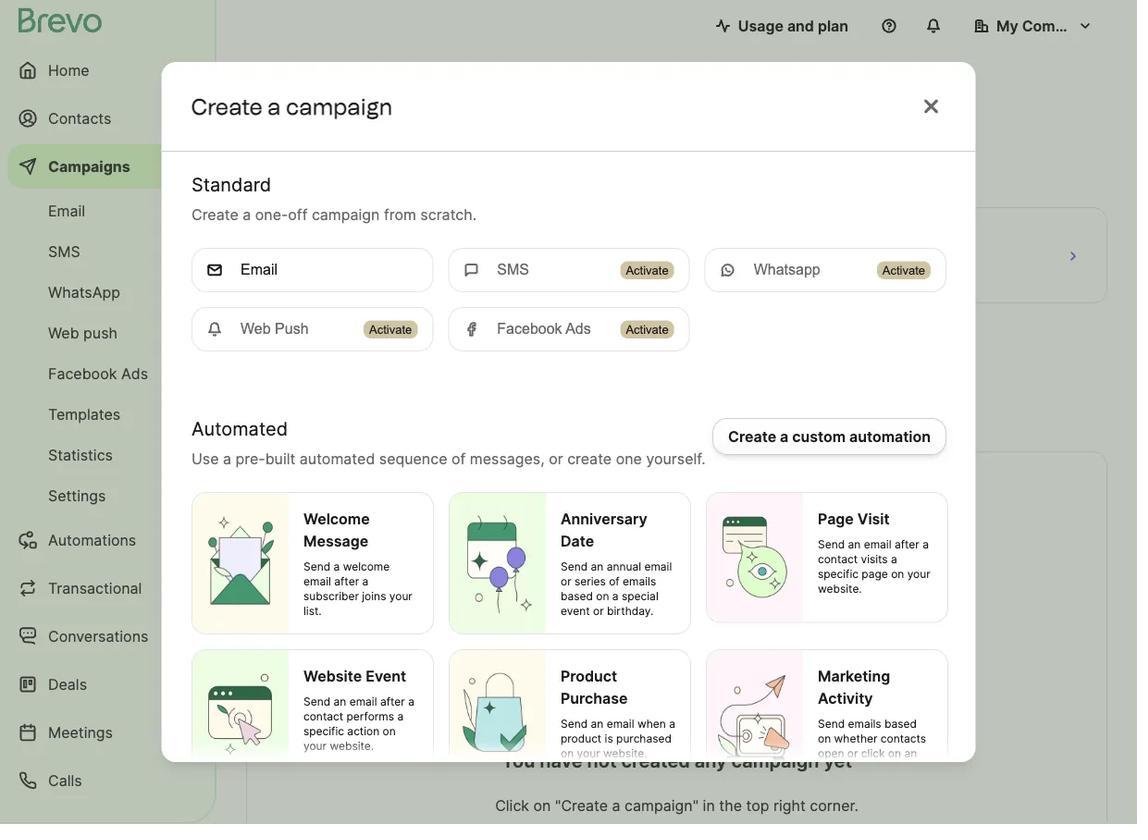 Task type: describe. For each thing, give the bounding box(es) containing it.
an for purchase
[[590, 717, 603, 731]]

special
[[621, 590, 658, 603]]

my
[[997, 17, 1018, 35]]

email inside send an annual email or series of emails based on a special event or birthday.
[[644, 560, 672, 574]]

specific for website
[[303, 725, 344, 738]]

emails inside send an annual email or series of emails based on a special event or birthday.
[[622, 575, 656, 588]]

automations
[[48, 531, 136, 549]]

home link
[[7, 48, 204, 93]]

usage and plan
[[738, 17, 849, 35]]

facebook ads inside facebook ads link
[[48, 365, 148, 383]]

my company button
[[960, 7, 1108, 44]]

total contacts
[[262, 225, 361, 243]]

specific for page
[[818, 568, 858, 581]]

send an email when a product is purchased on your website.
[[560, 717, 675, 760]]

web push
[[240, 321, 308, 337]]

automated
[[191, 418, 287, 440]]

0 vertical spatial email
[[48, 202, 85, 220]]

product purchase
[[560, 667, 627, 707]]

activate for sms
[[625, 263, 668, 277]]

campaigns link
[[7, 144, 204, 189]]

whatsapp
[[753, 261, 820, 278]]

marketing activity
[[818, 667, 890, 707]]

pre-
[[235, 450, 265, 468]]

visit
[[857, 510, 889, 528]]

welcome
[[342, 560, 389, 574]]

marketing
[[818, 667, 890, 685]]

recalculate now
[[261, 139, 378, 157]]

whether
[[834, 732, 877, 746]]

anniversary
[[560, 510, 647, 528]]

templates
[[48, 405, 120, 423]]

activity
[[818, 689, 873, 707]]

conversations link
[[7, 614, 204, 659]]

email button
[[191, 248, 433, 292]]

activate for whatsapp
[[882, 263, 925, 277]]

push
[[274, 321, 308, 337]]

email inside send emails based on whether contacts open or click on an email campaign.
[[818, 762, 845, 775]]

welcome
[[303, 510, 369, 528]]

now
[[348, 139, 378, 157]]

anniversary date image
[[449, 493, 545, 634]]

email link
[[7, 192, 204, 229]]

you have not created any campaign yet
[[501, 750, 852, 773]]

on inside "send an email when a product is purchased on your website."
[[560, 747, 573, 760]]

conversations
[[48, 627, 148, 645]]

corner.
[[810, 797, 859, 815]]

home
[[48, 61, 89, 79]]

contact for page
[[818, 553, 857, 566]]

send an annual email or series of emails based on a special event or birthday.
[[560, 560, 672, 618]]

open
[[818, 747, 844, 760]]

0 vertical spatial campaign
[[286, 93, 393, 120]]

whatsapp link
[[7, 274, 204, 311]]

contacts inside send emails based on whether contacts open or click on an email campaign.
[[880, 732, 926, 746]]

the
[[719, 797, 742, 815]]

send for website event
[[303, 695, 330, 709]]

page
[[818, 510, 853, 528]]

usage and plan button
[[701, 7, 863, 44]]

deals
[[48, 675, 87, 694]]

activate for web push
[[369, 322, 412, 336]]

series
[[574, 575, 605, 588]]

custom
[[792, 427, 845, 445]]

web push
[[48, 324, 117, 342]]

any
[[695, 750, 727, 773]]

sequence
[[379, 450, 447, 468]]

page visit image
[[706, 493, 803, 622]]

an for date
[[590, 560, 603, 574]]

contact for website
[[303, 710, 343, 723]]

web for web push
[[240, 321, 270, 337]]

product purchase image
[[449, 650, 545, 780]]

1 horizontal spatial ads
[[565, 321, 591, 337]]

create a custom automation button
[[712, 418, 946, 455]]

email inside send a welcome email after a subscriber joins your list.
[[303, 575, 331, 588]]

send an email after a contact performs a specific action on your website.
[[303, 695, 414, 753]]

not
[[587, 750, 617, 773]]

contacts
[[48, 109, 111, 127]]

you
[[501, 750, 535, 773]]

create a custom automation
[[728, 427, 930, 445]]

total
[[262, 225, 296, 243]]

built
[[265, 450, 295, 468]]

and
[[787, 17, 814, 35]]

anniversary date
[[560, 510, 647, 550]]

create a campaign
[[191, 93, 393, 120]]

send an email after a contact visits a specific page on your website.
[[818, 538, 930, 596]]

is
[[604, 732, 613, 746]]

website. inside "send an email when a product is purchased on your website."
[[603, 747, 647, 760]]

purchase
[[560, 689, 627, 707]]

of inside automated use a pre-built automated sequence of messages, or create one yourself.
[[451, 450, 465, 468]]

your inside send a welcome email after a subscriber joins your list.
[[389, 590, 412, 603]]

created
[[621, 750, 690, 773]]

campaign for standard
[[311, 205, 379, 223]]

blocklists button
[[246, 318, 514, 415]]

sms link
[[7, 233, 204, 270]]

product
[[560, 667, 617, 685]]

send for welcome message
[[303, 560, 330, 574]]

facebook ads link
[[7, 355, 204, 392]]

a inside automated use a pre-built automated sequence of messages, or create one yourself.
[[223, 450, 231, 468]]

calls link
[[7, 759, 204, 803]]

event
[[560, 605, 590, 618]]

dashboard
[[246, 74, 402, 110]]

click
[[495, 797, 529, 815]]

an for visit
[[848, 538, 860, 551]]

0 horizontal spatial contacts
[[300, 225, 361, 243]]

click on "create a campaign" in the top right corner.
[[495, 797, 859, 815]]

performs
[[346, 710, 394, 723]]

0 vertical spatial sms
[[48, 242, 80, 260]]

send for marketing activity
[[818, 717, 844, 731]]

activate for facebook ads
[[625, 322, 668, 336]]

whatsapp
[[48, 283, 120, 301]]

on inside send an email after a contact performs a specific action on your website.
[[382, 725, 395, 738]]

joins
[[362, 590, 386, 603]]

website. for page
[[818, 582, 862, 596]]

based inside send an annual email or series of emails based on a special event or birthday.
[[560, 590, 593, 603]]

of inside send an annual email or series of emails based on a special event or birthday.
[[609, 575, 619, 588]]

0% button
[[840, 207, 1108, 304]]

your inside send an email after a contact visits a specific page on your website.
[[907, 568, 930, 581]]



Task type: locate. For each thing, give the bounding box(es) containing it.
0 horizontal spatial web
[[48, 324, 79, 342]]

create for create a custom automation
[[728, 427, 776, 445]]

recalculate now button
[[254, 133, 386, 163]]

of
[[451, 450, 465, 468], [609, 575, 619, 588]]

send inside send an email after a contact visits a specific page on your website.
[[818, 538, 844, 551]]

2 horizontal spatial website.
[[818, 582, 862, 596]]

usage
[[738, 17, 784, 35]]

campaign
[[286, 93, 393, 120], [311, 205, 379, 223], [732, 750, 819, 773]]

send for page visit
[[818, 538, 844, 551]]

top
[[746, 797, 769, 815]]

plan
[[818, 17, 849, 35]]

0 horizontal spatial facebook ads
[[48, 365, 148, 383]]

1 horizontal spatial website.
[[603, 747, 647, 760]]

an for event
[[333, 695, 346, 709]]

website. inside send an email after a contact performs a specific action on your website.
[[329, 740, 373, 753]]

yet
[[824, 750, 852, 773]]

0 vertical spatial emails
[[622, 575, 656, 588]]

1 vertical spatial of
[[609, 575, 619, 588]]

an inside send emails based on whether contacts open or click on an email campaign.
[[904, 747, 917, 760]]

email inside send an email after a contact visits a specific page on your website.
[[863, 538, 891, 551]]

visits
[[860, 553, 887, 566]]

page visit
[[818, 510, 889, 528]]

website. down "is" on the right bottom of the page
[[603, 747, 647, 760]]

your
[[907, 568, 930, 581], [389, 590, 412, 603], [303, 740, 326, 753], [577, 747, 600, 760]]

send inside send a welcome email after a subscriber joins your list.
[[303, 560, 330, 574]]

create up standard
[[191, 93, 263, 120]]

email
[[863, 538, 891, 551], [644, 560, 672, 574], [303, 575, 331, 588], [349, 695, 377, 709], [606, 717, 634, 731], [818, 762, 845, 775]]

action
[[347, 725, 379, 738]]

or left series
[[560, 575, 571, 588]]

specific left page
[[818, 568, 858, 581]]

an inside send an annual email or series of emails based on a special event or birthday.
[[590, 560, 603, 574]]

product
[[560, 732, 601, 746]]

right
[[774, 797, 806, 815]]

2 vertical spatial after
[[380, 695, 405, 709]]

after inside send an email after a contact performs a specific action on your website.
[[380, 695, 405, 709]]

0 vertical spatial specific
[[818, 568, 858, 581]]

campaign.
[[848, 762, 902, 775]]

marketing_activity_title image
[[706, 650, 803, 791]]

0 vertical spatial contact
[[818, 553, 857, 566]]

0 vertical spatial facebook ads
[[497, 321, 591, 337]]

yourself.
[[646, 450, 705, 468]]

emails
[[622, 575, 656, 588], [848, 717, 881, 731]]

or
[[548, 450, 563, 468], [560, 575, 571, 588], [593, 605, 603, 618], [847, 747, 858, 760]]

click
[[861, 747, 885, 760]]

campaign up total contacts
[[311, 205, 379, 223]]

0 vertical spatial ads
[[565, 321, 591, 337]]

standard
[[191, 173, 271, 196]]

1 vertical spatial after
[[334, 575, 359, 588]]

1 vertical spatial ads
[[121, 365, 148, 383]]

2 vertical spatial create
[[728, 427, 776, 445]]

sms
[[48, 242, 80, 260], [497, 261, 529, 278]]

a inside button
[[780, 427, 788, 445]]

email up visits
[[863, 538, 891, 551]]

1 vertical spatial create
[[191, 205, 238, 223]]

1 vertical spatial email
[[240, 261, 277, 278]]

an up series
[[590, 560, 603, 574]]

send down page
[[818, 538, 844, 551]]

an
[[848, 538, 860, 551], [590, 560, 603, 574], [333, 695, 346, 709], [590, 717, 603, 731], [904, 747, 917, 760]]

welcome message
[[303, 510, 369, 550]]

purchased
[[616, 732, 671, 746]]

1 vertical spatial contact
[[303, 710, 343, 723]]

1 vertical spatial contacts
[[880, 732, 926, 746]]

or right event
[[593, 605, 603, 618]]

of down annual
[[609, 575, 619, 588]]

transactional
[[48, 579, 142, 597]]

an right click
[[904, 747, 917, 760]]

0 vertical spatial contacts
[[300, 225, 361, 243]]

send up series
[[560, 560, 587, 574]]

contact inside send an email after a contact visits a specific page on your website.
[[818, 553, 857, 566]]

an up product
[[590, 717, 603, 731]]

email up subscriber
[[303, 575, 331, 588]]

2 horizontal spatial after
[[894, 538, 919, 551]]

company
[[1022, 17, 1090, 35]]

one-
[[255, 205, 288, 223]]

your inside "send an email when a product is purchased on your website."
[[577, 747, 600, 760]]

specific left action
[[303, 725, 344, 738]]

1 vertical spatial emails
[[848, 717, 881, 731]]

0 vertical spatial based
[[560, 590, 593, 603]]

of right 'sequence'
[[451, 450, 465, 468]]

website
[[303, 667, 362, 685]]

emails inside send emails based on whether contacts open or click on an email campaign.
[[848, 717, 881, 731]]

2 vertical spatial campaign
[[732, 750, 819, 773]]

scratch.
[[420, 205, 476, 223]]

contacts up click
[[880, 732, 926, 746]]

my company
[[997, 17, 1090, 35]]

send up whether at the bottom of the page
[[818, 717, 844, 731]]

0 horizontal spatial of
[[451, 450, 465, 468]]

an down page visit
[[848, 538, 860, 551]]

create for create a campaign
[[191, 93, 263, 120]]

off
[[288, 205, 307, 223]]

ads
[[565, 321, 591, 337], [121, 365, 148, 383]]

your down product
[[577, 747, 600, 760]]

website. down action
[[329, 740, 373, 753]]

based up click
[[884, 717, 916, 731]]

automated
[[299, 450, 375, 468]]

0 horizontal spatial facebook
[[48, 365, 117, 383]]

1 vertical spatial specific
[[303, 725, 344, 738]]

web left push
[[48, 324, 79, 342]]

campaigns
[[48, 157, 130, 175]]

send for anniversary date
[[560, 560, 587, 574]]

specific inside send an email after a contact performs a specific action on your website.
[[303, 725, 344, 738]]

emails up the 'special'
[[622, 575, 656, 588]]

contacts
[[300, 225, 361, 243], [880, 732, 926, 746]]

your right joins
[[389, 590, 412, 603]]

templates link
[[7, 396, 204, 433]]

based inside send emails based on whether contacts open or click on an email campaign.
[[884, 717, 916, 731]]

contact
[[818, 553, 857, 566], [303, 710, 343, 723]]

create down standard
[[191, 205, 238, 223]]

email right annual
[[644, 560, 672, 574]]

send down website at the bottom of the page
[[303, 695, 330, 709]]

web left "push"
[[240, 321, 270, 337]]

meetings link
[[7, 711, 204, 755]]

email up "is" on the right bottom of the page
[[606, 717, 634, 731]]

email up performs
[[349, 695, 377, 709]]

1 vertical spatial facebook
[[48, 365, 117, 383]]

event
[[365, 667, 406, 685]]

1 horizontal spatial facebook ads
[[497, 321, 591, 337]]

create inside the standard create a one-off campaign from scratch.
[[191, 205, 238, 223]]

a inside send an annual email or series of emails based on a special event or birthday.
[[612, 590, 618, 603]]

1 horizontal spatial web
[[240, 321, 270, 337]]

standard create a one-off campaign from scratch.
[[191, 173, 476, 223]]

welcome image
[[192, 493, 288, 634]]

or inside send emails based on whether contacts open or click on an email campaign.
[[847, 747, 858, 760]]

0 horizontal spatial email
[[48, 202, 85, 220]]

email inside button
[[240, 261, 277, 278]]

or inside automated use a pre-built automated sequence of messages, or create one yourself.
[[548, 450, 563, 468]]

based up event
[[560, 590, 593, 603]]

after for visit
[[894, 538, 919, 551]]

contact inside send an email after a contact performs a specific action on your website.
[[303, 710, 343, 723]]

0 horizontal spatial specific
[[303, 725, 344, 738]]

1 horizontal spatial contact
[[818, 553, 857, 566]]

send inside send an email after a contact performs a specific action on your website.
[[303, 695, 330, 709]]

send down "message"
[[303, 560, 330, 574]]

list.
[[303, 605, 321, 618]]

1 vertical spatial campaign
[[311, 205, 379, 223]]

campaign inside the standard create a one-off campaign from scratch.
[[311, 205, 379, 223]]

create
[[191, 93, 263, 120], [191, 205, 238, 223], [728, 427, 776, 445]]

0 vertical spatial create
[[191, 93, 263, 120]]

your down website at the bottom of the page
[[303, 740, 326, 753]]

an down website at the bottom of the page
[[333, 695, 346, 709]]

web for web push
[[48, 324, 79, 342]]

blocklists
[[262, 336, 328, 354]]

1 horizontal spatial based
[[884, 717, 916, 731]]

send up product
[[560, 717, 587, 731]]

website. for website
[[329, 740, 373, 753]]

an inside send an email after a contact visits a specific page on your website.
[[848, 538, 860, 551]]

1 horizontal spatial email
[[240, 261, 277, 278]]

calls
[[48, 772, 82, 790]]

0 vertical spatial of
[[451, 450, 465, 468]]

an inside send an email after a contact performs a specific action on your website.
[[333, 695, 346, 709]]

website. inside send an email after a contact visits a specific page on your website.
[[818, 582, 862, 596]]

on inside send an annual email or series of emails based on a special event or birthday.
[[596, 590, 609, 603]]

1 horizontal spatial of
[[609, 575, 619, 588]]

contacts down the standard create a one-off campaign from scratch. on the top left
[[300, 225, 361, 243]]

recalculate
[[261, 139, 344, 157]]

or down whether at the bottom of the page
[[847, 747, 858, 760]]

create left custom
[[728, 427, 776, 445]]

0 horizontal spatial website.
[[329, 740, 373, 753]]

campaign up right
[[732, 750, 819, 773]]

send for product purchase
[[560, 717, 587, 731]]

when
[[637, 717, 666, 731]]

specific inside send an email after a contact visits a specific page on your website.
[[818, 568, 858, 581]]

statistics
[[48, 446, 113, 464]]

0 vertical spatial facebook
[[497, 321, 562, 337]]

activate button
[[620, 261, 674, 279], [876, 261, 930, 279], [620, 261, 674, 279], [876, 261, 930, 279], [363, 320, 417, 339], [620, 320, 674, 339], [363, 320, 417, 339], [620, 320, 674, 339]]

campaign for you
[[732, 750, 819, 773]]

after inside send an email after a contact visits a specific page on your website.
[[894, 538, 919, 551]]

have
[[540, 750, 583, 773]]

send inside send an annual email or series of emails based on a special event or birthday.
[[560, 560, 587, 574]]

email inside "send an email when a product is purchased on your website."
[[606, 717, 634, 731]]

0 horizontal spatial contact
[[303, 710, 343, 723]]

0%
[[892, 267, 911, 283]]

website. down page
[[818, 582, 862, 596]]

from
[[383, 205, 416, 223]]

0 horizontal spatial after
[[334, 575, 359, 588]]

on
[[891, 568, 904, 581], [596, 590, 609, 603], [382, 725, 395, 738], [818, 732, 831, 746], [560, 747, 573, 760], [888, 747, 901, 760], [533, 797, 551, 815]]

birthday.
[[607, 605, 653, 618]]

1 vertical spatial sms
[[497, 261, 529, 278]]

emails up whether at the bottom of the page
[[848, 717, 881, 731]]

0 horizontal spatial sms
[[48, 242, 80, 260]]

web
[[240, 321, 270, 337], [48, 324, 79, 342]]

one
[[615, 450, 642, 468]]

your right page
[[907, 568, 930, 581]]

message
[[303, 532, 368, 550]]

send emails based on whether contacts open or click on an email campaign.
[[818, 717, 926, 775]]

email down open
[[818, 762, 845, 775]]

email down campaigns
[[48, 202, 85, 220]]

campaign"
[[625, 797, 699, 815]]

after inside send a welcome email after a subscriber joins your list.
[[334, 575, 359, 588]]

0 vertical spatial after
[[894, 538, 919, 551]]

an inside "send an email when a product is purchased on your website."
[[590, 717, 603, 731]]

1 horizontal spatial contacts
[[880, 732, 926, 746]]

1 horizontal spatial sms
[[497, 261, 529, 278]]

a inside "send an email when a product is purchased on your website."
[[669, 717, 675, 731]]

create inside create a custom automation button
[[728, 427, 776, 445]]

"create
[[555, 797, 608, 815]]

automated use a pre-built automated sequence of messages, or create one yourself.
[[191, 418, 705, 468]]

0 horizontal spatial emails
[[622, 575, 656, 588]]

contact down website at the bottom of the page
[[303, 710, 343, 723]]

send a welcome email after a subscriber joins your list.
[[303, 560, 412, 618]]

0 horizontal spatial based
[[560, 590, 593, 603]]

website event image
[[192, 650, 288, 780]]

on inside send an email after a contact visits a specific page on your website.
[[891, 568, 904, 581]]

settings
[[48, 487, 106, 505]]

or left create
[[548, 450, 563, 468]]

0 horizontal spatial ads
[[121, 365, 148, 383]]

send inside "send an email when a product is purchased on your website."
[[560, 717, 587, 731]]

1 horizontal spatial after
[[380, 695, 405, 709]]

use
[[191, 450, 218, 468]]

deals link
[[7, 663, 204, 707]]

settings link
[[7, 477, 204, 514]]

a
[[268, 93, 281, 120], [242, 205, 251, 223], [780, 427, 788, 445], [223, 450, 231, 468], [922, 538, 928, 551], [891, 553, 897, 566], [333, 560, 339, 574], [362, 575, 368, 588], [612, 590, 618, 603], [408, 695, 414, 709], [397, 710, 403, 723], [669, 717, 675, 731], [612, 797, 621, 815]]

after for event
[[380, 695, 405, 709]]

your inside send an email after a contact performs a specific action on your website.
[[303, 740, 326, 753]]

campaign up recalculate now
[[286, 93, 393, 120]]

1 vertical spatial based
[[884, 717, 916, 731]]

statistics link
[[7, 437, 204, 474]]

contact left visits
[[818, 553, 857, 566]]

email down total
[[240, 261, 277, 278]]

meetings
[[48, 724, 113, 742]]

1 vertical spatial facebook ads
[[48, 365, 148, 383]]

1 horizontal spatial emails
[[848, 717, 881, 731]]

1 horizontal spatial facebook
[[497, 321, 562, 337]]

facebook
[[497, 321, 562, 337], [48, 365, 117, 383]]

email inside send an email after a contact performs a specific action on your website.
[[349, 695, 377, 709]]

a inside the standard create a one-off campaign from scratch.
[[242, 205, 251, 223]]

1 horizontal spatial specific
[[818, 568, 858, 581]]

specific
[[818, 568, 858, 581], [303, 725, 344, 738]]

contacts link
[[7, 96, 204, 141]]

send inside send emails based on whether contacts open or click on an email campaign.
[[818, 717, 844, 731]]



Task type: vqa. For each thing, say whether or not it's contained in the screenshot.
"Any type of email" button
no



